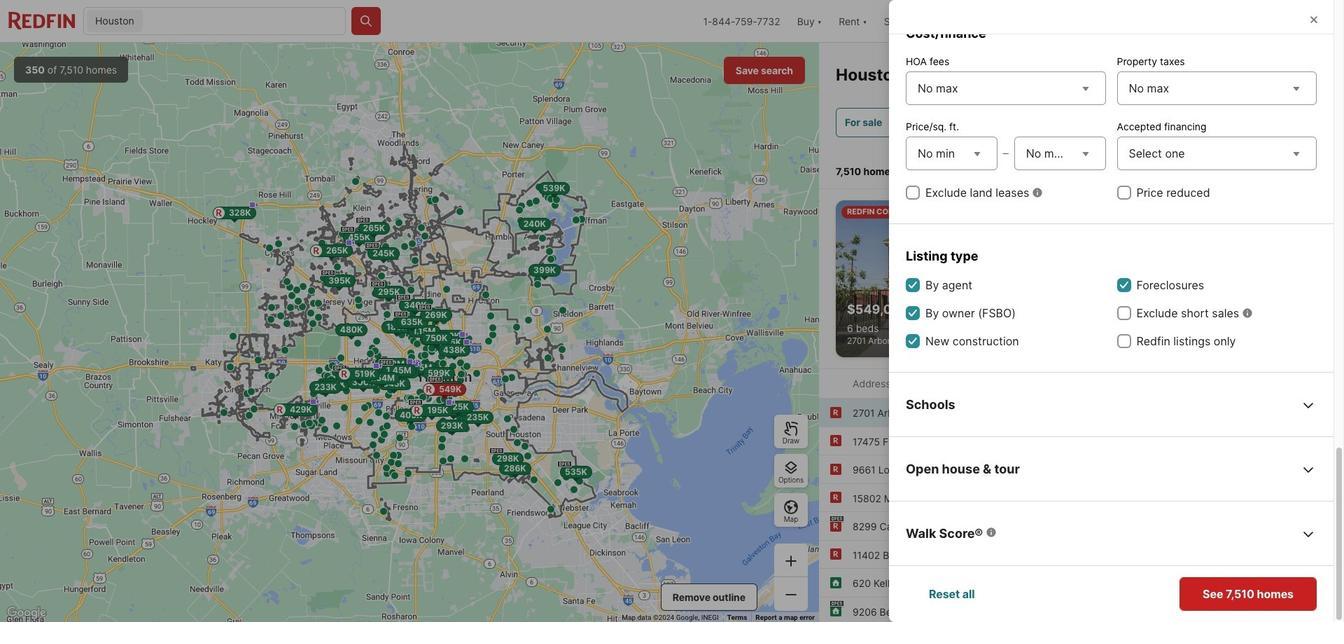 Task type: locate. For each thing, give the bounding box(es) containing it.
None checkbox
[[906, 186, 920, 200], [1118, 186, 1132, 200], [1118, 278, 1132, 292], [906, 306, 920, 320], [906, 334, 920, 348], [1118, 334, 1132, 348], [906, 186, 920, 200], [1118, 186, 1132, 200], [1118, 278, 1132, 292], [906, 306, 920, 320], [906, 334, 920, 348], [1118, 334, 1132, 348]]

google image
[[4, 604, 50, 622]]

select a min and max value element
[[906, 134, 1106, 173]]

dialog
[[890, 0, 1345, 622]]

map region
[[0, 43, 820, 622]]

None search field
[[146, 8, 345, 36]]

tab list
[[1194, 148, 1328, 189]]

None checkbox
[[906, 278, 920, 292], [1118, 306, 1132, 320], [906, 278, 920, 292], [1118, 306, 1132, 320]]



Task type: vqa. For each thing, say whether or not it's contained in the screenshot.
The highest level of service from Redfin's best agents
no



Task type: describe. For each thing, give the bounding box(es) containing it.
submit search image
[[359, 14, 373, 28]]

toggle search results photos view tab
[[1208, 151, 1263, 186]]

toggle search results table view tab
[[1265, 151, 1314, 186]]



